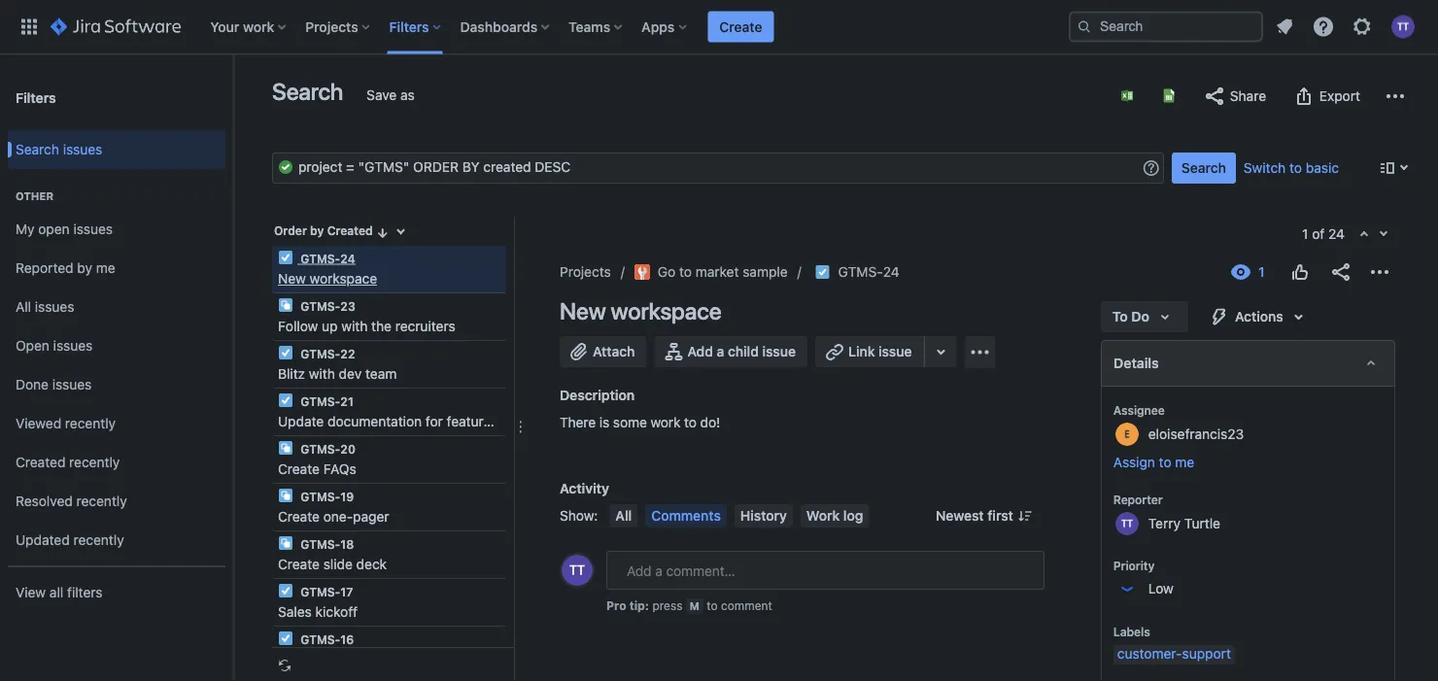 Task type: describe. For each thing, give the bounding box(es) containing it.
task image for gtms-24
[[278, 250, 293, 265]]

other group
[[8, 169, 225, 566]]

one-
[[323, 509, 353, 525]]

view
[[16, 585, 46, 601]]

deck
[[356, 556, 387, 572]]

update documentation for feature update
[[278, 413, 539, 430]]

gtms- for create one-pager
[[300, 490, 340, 503]]

issue inside add a child issue button
[[762, 344, 796, 360]]

link issue
[[848, 344, 912, 360]]

open issues
[[16, 338, 93, 354]]

view all filters
[[16, 585, 103, 601]]

order by created link
[[272, 219, 392, 242]]

link issue button
[[815, 336, 926, 367]]

vote options: no one has voted for this issue yet. image
[[1289, 260, 1312, 284]]

copy link to issue image
[[896, 263, 911, 279]]

switch
[[1244, 160, 1286, 176]]

updated recently link
[[8, 521, 225, 560]]

gtms- for follow up with the recruiters
[[300, 299, 340, 313]]

gtms-20
[[297, 442, 356, 456]]

your profile and settings image
[[1392, 15, 1415, 38]]

assign
[[1113, 454, 1155, 470]]

create for create one-pager
[[278, 509, 320, 525]]

dev
[[339, 366, 362, 382]]

all for all issues
[[16, 299, 31, 315]]

basic
[[1306, 160, 1339, 176]]

search issues
[[16, 141, 102, 158]]

22
[[340, 347, 355, 361]]

log
[[843, 508, 863, 524]]

projects button
[[300, 11, 378, 42]]

save as button
[[357, 80, 424, 111]]

primary element
[[12, 0, 1069, 54]]

to for go
[[679, 264, 692, 280]]

my open issues link
[[8, 210, 225, 249]]

customer-
[[1117, 646, 1182, 662]]

search issues group
[[8, 124, 225, 175]]

update
[[495, 413, 539, 430]]

add a child issue
[[688, 344, 796, 360]]

sub task image for create slide deck
[[278, 535, 293, 551]]

apps
[[642, 18, 675, 34]]

add app image
[[968, 341, 992, 364]]

not available - this is the first issue image
[[1357, 227, 1372, 243]]

Search field
[[1069, 11, 1263, 42]]

work inside 'dropdown button'
[[243, 18, 274, 34]]

help image
[[1312, 15, 1335, 38]]

assignee
[[1113, 403, 1165, 417]]

go to market sample image
[[634, 264, 650, 280]]

1 horizontal spatial created
[[327, 224, 373, 238]]

viewed
[[16, 416, 61, 432]]

all
[[49, 585, 63, 601]]

gtms- for create slide deck
[[300, 537, 340, 551]]

recently for updated recently
[[73, 532, 124, 548]]

banner containing your work
[[0, 0, 1438, 54]]

my
[[16, 221, 35, 237]]

team
[[365, 366, 397, 382]]

create button
[[708, 11, 774, 42]]

sidebar navigation image
[[212, 78, 255, 117]]

1 horizontal spatial search
[[272, 78, 343, 105]]

show:
[[560, 508, 598, 524]]

blitz with dev team
[[278, 366, 397, 382]]

issues for open issues
[[53, 338, 93, 354]]

resolved recently link
[[8, 482, 225, 521]]

resolved
[[16, 493, 73, 509]]

sample
[[743, 264, 788, 280]]

0 horizontal spatial workspace
[[310, 271, 377, 287]]

pager
[[353, 509, 389, 525]]

menu bar containing all
[[606, 504, 873, 528]]

viewed recently
[[16, 416, 116, 432]]

newest
[[936, 508, 984, 524]]

0 horizontal spatial new
[[278, 271, 306, 287]]

all for all
[[616, 508, 632, 524]]

projects for projects "popup button"
[[305, 18, 358, 34]]

documentation
[[328, 413, 422, 430]]

comments
[[651, 508, 721, 524]]

tip:
[[629, 599, 649, 612]]

blitz
[[278, 366, 305, 382]]

reporter
[[1113, 493, 1163, 506]]

created inside the other group
[[16, 454, 66, 470]]

gtms- for sales kickoff
[[300, 585, 340, 599]]

newest first
[[936, 508, 1013, 524]]

share link
[[1193, 81, 1276, 112]]

projects link
[[560, 260, 611, 284]]

actions button
[[1196, 301, 1322, 332]]

appswitcher icon image
[[17, 15, 41, 38]]

child
[[728, 344, 759, 360]]

export
[[1320, 88, 1360, 104]]

gtms-23
[[297, 299, 355, 313]]

customer-support link
[[1113, 645, 1235, 665]]

1 horizontal spatial 24
[[883, 264, 900, 280]]

resolved recently
[[16, 493, 127, 509]]

there
[[560, 414, 596, 430]]

history
[[740, 508, 787, 524]]

gtms- for blitz with dev team
[[300, 347, 340, 361]]

notifications image
[[1273, 15, 1296, 38]]

1 vertical spatial workspace
[[611, 297, 721, 325]]

add
[[688, 344, 713, 360]]

update
[[278, 413, 324, 430]]

0 horizontal spatial gtms-24
[[297, 252, 356, 265]]

dashboards
[[460, 18, 538, 34]]

issues for all issues
[[35, 299, 74, 315]]

create slide deck
[[278, 556, 387, 572]]

assign to me button
[[1113, 453, 1375, 472]]

kickoff
[[315, 604, 358, 620]]

to for assign
[[1159, 454, 1172, 470]]

16
[[340, 633, 354, 646]]

work log button
[[801, 504, 869, 528]]

0 horizontal spatial filters
[[16, 89, 56, 105]]

open in google sheets image
[[1161, 88, 1177, 103]]

attach
[[593, 344, 635, 360]]

to for switch
[[1290, 160, 1302, 176]]

details element
[[1101, 340, 1395, 387]]

your
[[210, 18, 239, 34]]

my open issues
[[16, 221, 113, 237]]

share
[[1230, 88, 1266, 104]]

search image
[[1077, 19, 1092, 34]]

1 vertical spatial new workspace
[[560, 297, 721, 325]]

viewed recently link
[[8, 404, 225, 443]]

1 vertical spatial work
[[651, 414, 681, 430]]

small image
[[375, 225, 390, 241]]

newest first button
[[924, 504, 1044, 528]]

0 vertical spatial new workspace
[[278, 271, 377, 287]]

1 vertical spatial with
[[309, 366, 335, 382]]



Task type: vqa. For each thing, say whether or not it's contained in the screenshot.
Search button
yes



Task type: locate. For each thing, give the bounding box(es) containing it.
0 vertical spatial me
[[96, 260, 115, 276]]

issues inside my open issues "link"
[[73, 221, 113, 237]]

done
[[16, 377, 49, 393]]

create for create slide deck
[[278, 556, 320, 572]]

dashboards button
[[454, 11, 557, 42]]

actions image
[[1368, 260, 1392, 284]]

0 vertical spatial all
[[16, 299, 31, 315]]

terry
[[1148, 515, 1181, 531]]

gtms- inside gtms-16 link
[[300, 633, 340, 646]]

reported by me
[[16, 260, 115, 276]]

pro tip: press m to comment
[[606, 599, 772, 612]]

share image
[[1329, 260, 1353, 284]]

gtms-24 link
[[838, 260, 900, 284]]

filters
[[389, 18, 429, 34], [16, 89, 56, 105]]

done issues link
[[8, 365, 225, 404]]

recently for viewed recently
[[65, 416, 116, 432]]

create down 'gtms-19'
[[278, 509, 320, 525]]

create inside button
[[719, 18, 762, 34]]

me for reported by me
[[96, 260, 115, 276]]

next issue 'gtms-23' ( type 'j' ) image
[[1376, 226, 1392, 242]]

0 vertical spatial with
[[341, 318, 368, 334]]

filters button
[[383, 11, 449, 42]]

all right show:
[[616, 508, 632, 524]]

recently for resolved recently
[[76, 493, 127, 509]]

work right some
[[651, 414, 681, 430]]

1 vertical spatial all
[[616, 508, 632, 524]]

sales kickoff
[[278, 604, 358, 620]]

workspace
[[310, 271, 377, 287], [611, 297, 721, 325]]

task image for blitz with dev team
[[278, 345, 293, 361]]

gtms- left the copy link to issue image
[[838, 264, 883, 280]]

1 horizontal spatial by
[[310, 224, 324, 238]]

2 sub task image from the top
[[278, 440, 293, 456]]

market
[[696, 264, 739, 280]]

recently inside viewed recently 'link'
[[65, 416, 116, 432]]

settings image
[[1351, 15, 1374, 38]]

export button
[[1283, 81, 1370, 112]]

to right "assign"
[[1159, 454, 1172, 470]]

create down gtms-18
[[278, 556, 320, 572]]

filters inside popup button
[[389, 18, 429, 34]]

updated
[[16, 532, 70, 548]]

follow
[[278, 318, 318, 334]]

gtms- inside gtms-24 link
[[838, 264, 883, 280]]

24 up link issue
[[883, 264, 900, 280]]

issues inside open issues link
[[53, 338, 93, 354]]

3 sub task image from the top
[[278, 488, 293, 503]]

to right go on the left top of page
[[679, 264, 692, 280]]

0 horizontal spatial projects
[[305, 18, 358, 34]]

gtms- for create faqs
[[300, 442, 340, 456]]

task image up sales
[[278, 583, 293, 599]]

for
[[426, 413, 443, 430]]

by for order
[[310, 224, 324, 238]]

recently down resolved recently link
[[73, 532, 124, 548]]

done issues
[[16, 377, 92, 393]]

18
[[340, 537, 354, 551]]

0 vertical spatial task image
[[278, 345, 293, 361]]

0 vertical spatial search
[[272, 78, 343, 105]]

2 horizontal spatial 24
[[1328, 226, 1345, 242]]

created recently link
[[8, 443, 225, 482]]

new down projects link
[[560, 297, 606, 325]]

0 vertical spatial by
[[310, 224, 324, 238]]

add a child issue button
[[654, 336, 808, 367]]

1 of 24
[[1302, 226, 1345, 242]]

sub task image for follow up with the recruiters
[[278, 297, 293, 313]]

0 vertical spatial filters
[[389, 18, 429, 34]]

create one-pager
[[278, 509, 389, 525]]

is
[[599, 414, 609, 430]]

2 vertical spatial task image
[[278, 583, 293, 599]]

feature
[[447, 413, 491, 430]]

issue right child
[[762, 344, 796, 360]]

gtms- for update documentation for feature update
[[300, 395, 340, 408]]

a
[[717, 344, 724, 360]]

to right m
[[707, 599, 718, 612]]

issues for done issues
[[52, 377, 92, 393]]

search button
[[1172, 153, 1236, 184]]

task image for update documentation for feature update
[[278, 393, 293, 408]]

issue inside 'link issue' button
[[879, 344, 912, 360]]

by for reported
[[77, 260, 92, 276]]

by right reported
[[77, 260, 92, 276]]

1 horizontal spatial work
[[651, 414, 681, 430]]

0 horizontal spatial issue
[[762, 344, 796, 360]]

me inside the other group
[[96, 260, 115, 276]]

1 vertical spatial me
[[1175, 454, 1195, 470]]

1 horizontal spatial new
[[560, 297, 606, 325]]

by right the order
[[310, 224, 324, 238]]

1 horizontal spatial new workspace
[[560, 297, 721, 325]]

link web pages and more image
[[930, 340, 953, 363]]

create right "apps" dropdown button
[[719, 18, 762, 34]]

issues for search issues
[[63, 141, 102, 158]]

issues inside all issues link
[[35, 299, 74, 315]]

create for create faqs
[[278, 461, 320, 477]]

recently for created recently
[[69, 454, 120, 470]]

new workspace down go to market sample "icon"
[[560, 297, 721, 325]]

search left switch
[[1181, 160, 1226, 176]]

0 horizontal spatial created
[[16, 454, 66, 470]]

link
[[848, 344, 875, 360]]

gtms- for new workspace
[[300, 252, 340, 265]]

profile image of terry turtle image
[[562, 555, 593, 586]]

gtms- up create one-pager
[[300, 490, 340, 503]]

gtms-24 down order by created
[[297, 252, 356, 265]]

me down eloisefrancis23
[[1175, 454, 1195, 470]]

task image up blitz
[[278, 345, 293, 361]]

issue right link
[[879, 344, 912, 360]]

gtms- down sales kickoff
[[300, 633, 340, 646]]

19
[[340, 490, 354, 503]]

to do button
[[1101, 301, 1188, 332]]

order by created
[[274, 224, 373, 238]]

2 vertical spatial search
[[1181, 160, 1226, 176]]

2 horizontal spatial search
[[1181, 160, 1226, 176]]

gtms- up up at top
[[300, 299, 340, 313]]

open issues link
[[8, 327, 225, 365]]

switch to basic
[[1244, 160, 1339, 176]]

with down 23
[[341, 318, 368, 334]]

gtms- up create faqs
[[300, 442, 340, 456]]

go to market sample link
[[634, 260, 788, 284]]

1 vertical spatial projects
[[560, 264, 611, 280]]

sub task image for create one-pager
[[278, 488, 293, 503]]

1 vertical spatial created
[[16, 454, 66, 470]]

all inside button
[[616, 508, 632, 524]]

sub task image up follow
[[278, 297, 293, 313]]

task image left gtms-24 link
[[815, 264, 830, 280]]

created
[[327, 224, 373, 238], [16, 454, 66, 470]]

sub task image left gtms-18
[[278, 535, 293, 551]]

low
[[1148, 581, 1174, 597]]

to left basic on the top of page
[[1290, 160, 1302, 176]]

0 horizontal spatial with
[[309, 366, 335, 382]]

pro
[[606, 599, 626, 612]]

0 vertical spatial projects
[[305, 18, 358, 34]]

Add a comment… field
[[606, 551, 1044, 590]]

search up other
[[16, 141, 59, 158]]

1 horizontal spatial issue
[[879, 344, 912, 360]]

projects for projects link
[[560, 264, 611, 280]]

0 horizontal spatial all
[[16, 299, 31, 315]]

to do
[[1112, 309, 1150, 325]]

2 issue from the left
[[879, 344, 912, 360]]

menu bar
[[606, 504, 873, 528]]

newest first image
[[1017, 508, 1033, 524]]

search down projects "popup button"
[[272, 78, 343, 105]]

recently inside resolved recently link
[[76, 493, 127, 509]]

me inside button
[[1175, 454, 1195, 470]]

1 task image from the top
[[278, 345, 293, 361]]

new up "gtms-23"
[[278, 271, 306, 287]]

create for create
[[719, 18, 762, 34]]

sales
[[278, 604, 312, 620]]

some
[[613, 414, 647, 430]]

search inside search button
[[1181, 160, 1226, 176]]

1 vertical spatial filters
[[16, 89, 56, 105]]

issues inside search issues link
[[63, 141, 102, 158]]

1 sub task image from the top
[[278, 297, 293, 313]]

faqs
[[323, 461, 356, 477]]

open in microsoft excel image
[[1119, 88, 1135, 103]]

to
[[1112, 309, 1128, 325]]

gtms- up blitz with dev team
[[300, 347, 340, 361]]

priority pin to top. only you can see pinned fields. image
[[1159, 558, 1174, 573]]

switch to basic link
[[1244, 160, 1339, 176]]

gtms-24
[[297, 252, 356, 265], [838, 264, 900, 280]]

to left the do!
[[684, 414, 697, 430]]

work
[[243, 18, 274, 34], [651, 414, 681, 430]]

24 down order by created link
[[340, 252, 356, 265]]

3 task image from the top
[[278, 583, 293, 599]]

jira software image
[[51, 15, 181, 38], [51, 15, 181, 38]]

description
[[560, 387, 635, 403]]

to inside assign to me button
[[1159, 454, 1172, 470]]

create down gtms-20
[[278, 461, 320, 477]]

sub task image
[[278, 297, 293, 313], [278, 440, 293, 456], [278, 488, 293, 503], [278, 535, 293, 551]]

work right the 'your'
[[243, 18, 274, 34]]

your work button
[[204, 11, 294, 42]]

search issues link
[[8, 130, 225, 169]]

0 horizontal spatial by
[[77, 260, 92, 276]]

filters up search issues
[[16, 89, 56, 105]]

task image for gtms-16
[[278, 631, 293, 646]]

search inside search issues link
[[16, 141, 59, 158]]

gtms- down order by created
[[300, 252, 340, 265]]

reported
[[16, 260, 73, 276]]

1 vertical spatial by
[[77, 260, 92, 276]]

gtms-24 up 'link issue' button
[[838, 264, 900, 280]]

me for assign to me
[[1175, 454, 1195, 470]]

sub task image down update
[[278, 440, 293, 456]]

0 horizontal spatial me
[[96, 260, 115, 276]]

sub task image left 'gtms-19'
[[278, 488, 293, 503]]

gtms- up update
[[300, 395, 340, 408]]

created down viewed
[[16, 454, 66, 470]]

recently inside created recently link
[[69, 454, 120, 470]]

gtms-16 link
[[274, 627, 504, 673]]

task image down the order
[[278, 250, 293, 265]]

2 task image from the top
[[278, 393, 293, 408]]

issues inside done issues link
[[52, 377, 92, 393]]

search for search issues
[[16, 141, 59, 158]]

the
[[371, 318, 392, 334]]

1 horizontal spatial gtms-24
[[838, 264, 900, 280]]

gtms- up sales kickoff
[[300, 585, 340, 599]]

filters up the as
[[389, 18, 429, 34]]

1 horizontal spatial filters
[[389, 18, 429, 34]]

workspace down go on the left top of page
[[611, 297, 721, 325]]

1 issue from the left
[[762, 344, 796, 360]]

0 vertical spatial workspace
[[310, 271, 377, 287]]

as
[[400, 87, 415, 103]]

open
[[38, 221, 70, 237]]

turtle
[[1184, 515, 1221, 531]]

all inside the other group
[[16, 299, 31, 315]]

work log
[[806, 508, 863, 524]]

1
[[1302, 226, 1308, 242]]

create
[[719, 18, 762, 34], [278, 461, 320, 477], [278, 509, 320, 525], [278, 556, 320, 572]]

new workspace
[[278, 271, 377, 287], [560, 297, 721, 325]]

search for search button
[[1181, 160, 1226, 176]]

sub task image for create faqs
[[278, 440, 293, 456]]

0 vertical spatial new
[[278, 271, 306, 287]]

1 horizontal spatial with
[[341, 318, 368, 334]]

teams button
[[563, 11, 630, 42]]

1 vertical spatial new
[[560, 297, 606, 325]]

press
[[652, 599, 683, 612]]

1 vertical spatial task image
[[278, 393, 293, 408]]

task image up update
[[278, 393, 293, 408]]

support
[[1182, 646, 1231, 662]]

projects inside "popup button"
[[305, 18, 358, 34]]

task image for sales kickoff
[[278, 583, 293, 599]]

1 horizontal spatial workspace
[[611, 297, 721, 325]]

save as
[[367, 87, 415, 103]]

me down my open issues "link"
[[96, 260, 115, 276]]

21
[[340, 395, 354, 408]]

recently down created recently link
[[76, 493, 127, 509]]

recently up created recently
[[65, 416, 116, 432]]

projects
[[305, 18, 358, 34], [560, 264, 611, 280]]

open
[[16, 338, 49, 354]]

task image inside gtms-16 link
[[278, 631, 293, 646]]

None text field
[[272, 153, 1164, 184]]

recently down viewed recently 'link' at the bottom left of page
[[69, 454, 120, 470]]

0 vertical spatial created
[[327, 224, 373, 238]]

by
[[310, 224, 324, 238], [77, 260, 92, 276]]

all issues link
[[8, 288, 225, 327]]

workspace up 23
[[310, 271, 377, 287]]

task image down sales
[[278, 631, 293, 646]]

1 horizontal spatial all
[[616, 508, 632, 524]]

do
[[1132, 309, 1150, 325]]

created left the small icon at the left top of page
[[327, 224, 373, 238]]

labels customer-support
[[1113, 625, 1231, 662]]

projects left go to market sample "icon"
[[560, 264, 611, 280]]

banner
[[0, 0, 1438, 54]]

1 horizontal spatial projects
[[560, 264, 611, 280]]

all up open
[[16, 299, 31, 315]]

with down 'gtms-22'
[[309, 366, 335, 382]]

0 horizontal spatial new workspace
[[278, 271, 377, 287]]

gtms- up create slide deck
[[300, 537, 340, 551]]

1 horizontal spatial me
[[1175, 454, 1195, 470]]

new workspace up "gtms-23"
[[278, 271, 377, 287]]

0 horizontal spatial work
[[243, 18, 274, 34]]

task image
[[278, 345, 293, 361], [278, 393, 293, 408], [278, 583, 293, 599]]

0 horizontal spatial 24
[[340, 252, 356, 265]]

24 right of
[[1328, 226, 1345, 242]]

your work
[[210, 18, 274, 34]]

task image
[[278, 250, 293, 265], [815, 264, 830, 280], [278, 631, 293, 646]]

by inside the other group
[[77, 260, 92, 276]]

4 sub task image from the top
[[278, 535, 293, 551]]

0 vertical spatial work
[[243, 18, 274, 34]]

1 vertical spatial search
[[16, 141, 59, 158]]

all issues
[[16, 299, 74, 315]]

0 horizontal spatial search
[[16, 141, 59, 158]]

priority
[[1113, 559, 1155, 572]]

projects right your work 'dropdown button'
[[305, 18, 358, 34]]

20
[[340, 442, 356, 456]]

recently inside updated recently link
[[73, 532, 124, 548]]

to inside go to market sample link
[[679, 264, 692, 280]]



